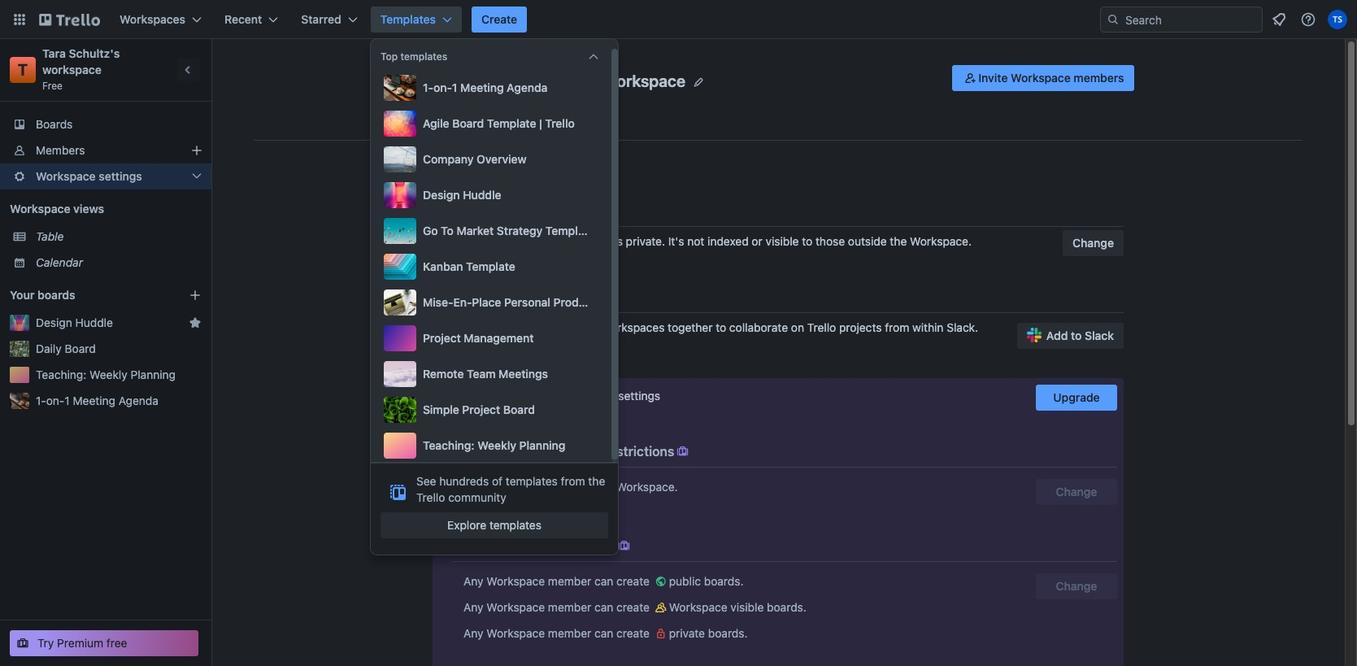 Task type: locate. For each thing, give the bounding box(es) containing it.
1 vertical spatial sm image
[[616, 538, 632, 554]]

1 vertical spatial schultz's
[[531, 71, 601, 90]]

design up daily
[[36, 316, 72, 329]]

can for private boards.
[[595, 626, 614, 640]]

slack inside add to slack link
[[1085, 329, 1114, 342]]

1 horizontal spatial workspaces
[[601, 320, 665, 334]]

tara schultz's workspace
[[496, 71, 686, 90]]

0 horizontal spatial on-
[[46, 394, 65, 407]]

workspace settings
[[464, 167, 611, 185], [36, 169, 142, 183]]

0 horizontal spatial weekly
[[90, 368, 128, 381]]

1- down daily
[[36, 394, 46, 407]]

agenda up |
[[507, 81, 548, 94]]

teaching: weekly planning down daily board link
[[36, 368, 176, 381]]

any for public boards.
[[464, 574, 484, 588]]

board right agile
[[452, 116, 484, 130]]

workspace inside tara schultz's workspace free
[[42, 63, 102, 76]]

0 notifications image
[[1270, 10, 1289, 29]]

visible
[[766, 234, 799, 248], [731, 600, 764, 614]]

learn
[[464, 337, 493, 351]]

private up |
[[512, 93, 544, 105]]

settings down members link
[[99, 169, 142, 183]]

1 horizontal spatial agenda
[[507, 81, 548, 94]]

1-
[[423, 81, 434, 94], [36, 394, 46, 407]]

0 vertical spatial workspace.
[[910, 234, 972, 248]]

workspace. right this
[[616, 480, 678, 494]]

go
[[423, 224, 438, 237]]

1 horizontal spatial from
[[885, 320, 910, 334]]

the right outside
[[890, 234, 907, 248]]

0 vertical spatial 1
[[452, 81, 458, 94]]

visibility
[[537, 203, 588, 218]]

board inside agile board template | trello button
[[452, 116, 484, 130]]

design huddle up daily board
[[36, 316, 113, 329]]

1-on-1 meeting agenda inside button
[[423, 81, 548, 94]]

slack inside link your slack and trello workspaces together to collaborate on trello projects from within slack. learn more.
[[515, 320, 543, 334]]

company
[[423, 152, 474, 166]]

boards.
[[704, 574, 744, 588], [767, 600, 807, 614], [708, 626, 748, 640]]

tara inside tara schultz's workspace free
[[42, 46, 66, 60]]

trello right |
[[545, 116, 575, 130]]

schultz's down the collapse icon
[[531, 71, 601, 90]]

daily
[[36, 342, 62, 355]]

planning
[[131, 368, 176, 381], [519, 438, 566, 452]]

workspace settings down members link
[[36, 169, 142, 183]]

1 horizontal spatial teaching: weekly planning
[[423, 438, 566, 452]]

3 any from the top
[[464, 626, 484, 640]]

project
[[423, 331, 461, 345], [462, 403, 500, 416]]

t
[[18, 60, 28, 79], [454, 72, 472, 106]]

template left |
[[487, 116, 536, 130]]

visible right or
[[766, 234, 799, 248]]

teaching: inside the teaching: weekly planning link
[[36, 368, 86, 381]]

workspace settings up workspace visibility
[[464, 167, 611, 185]]

community
[[448, 490, 507, 504]]

0 vertical spatial any workspace member can create
[[464, 574, 653, 588]]

slack for add
[[1085, 329, 1114, 342]]

0 horizontal spatial workspace
[[42, 63, 102, 76]]

project left link
[[423, 331, 461, 345]]

tara up free
[[42, 46, 66, 60]]

workspace up free
[[42, 63, 102, 76]]

weekly up of
[[478, 438, 516, 452]]

sm image for workspace visible boards.
[[653, 599, 669, 616]]

0 horizontal spatial the
[[588, 474, 605, 488]]

from left within
[[885, 320, 910, 334]]

trello down productivity
[[569, 320, 597, 334]]

3 create from the top
[[617, 626, 650, 640]]

slack up more.
[[515, 320, 543, 334]]

on- down daily
[[46, 394, 65, 407]]

settings up the 'visibility'
[[551, 167, 611, 185]]

can
[[506, 480, 525, 494], [595, 574, 614, 588], [595, 600, 614, 614], [595, 626, 614, 640]]

1 horizontal spatial schultz's
[[531, 71, 601, 90]]

menu
[[381, 72, 661, 462]]

1 vertical spatial restrictions
[[546, 538, 616, 553]]

0 vertical spatial huddle
[[463, 188, 501, 202]]

0 vertical spatial sm image
[[962, 70, 979, 86]]

1 vertical spatial weekly
[[478, 438, 516, 452]]

is
[[614, 234, 623, 248]]

0 vertical spatial template
[[487, 116, 536, 130]]

1
[[452, 81, 458, 94], [65, 394, 70, 407]]

table
[[36, 229, 64, 243]]

design huddle
[[423, 188, 501, 202], [36, 316, 113, 329]]

templates right of
[[506, 474, 558, 488]]

1 horizontal spatial the
[[890, 234, 907, 248]]

1 horizontal spatial visible
[[766, 234, 799, 248]]

workspace visibility
[[465, 203, 588, 218]]

tara up "agile board template | trello"
[[496, 71, 528, 90]]

schultz's for tara schultz's workspace
[[531, 71, 601, 90]]

huddle inside "button"
[[463, 188, 501, 202]]

it's
[[668, 234, 684, 248]]

workspace settings button
[[0, 163, 211, 190]]

1 horizontal spatial workspace
[[604, 71, 686, 90]]

0 vertical spatial premium
[[518, 389, 568, 403]]

agile
[[423, 116, 450, 130]]

design inside "button"
[[423, 188, 460, 202]]

schultz's inside tara schultz's workspace free
[[69, 46, 120, 60]]

collapse image
[[587, 50, 600, 63]]

1 horizontal spatial meeting
[[460, 81, 504, 94]]

member
[[548, 574, 592, 588], [548, 600, 592, 614], [548, 626, 592, 640]]

workspace
[[1011, 71, 1071, 85], [464, 167, 547, 185], [36, 169, 96, 183], [10, 202, 70, 216], [465, 203, 534, 218], [553, 234, 611, 248], [452, 444, 521, 459], [487, 574, 545, 588], [487, 600, 545, 614], [669, 600, 728, 614], [487, 626, 545, 640]]

views
[[73, 202, 104, 216]]

1 vertical spatial on-
[[46, 394, 65, 407]]

0 vertical spatial agenda
[[507, 81, 548, 94]]

teaching: down simple
[[423, 438, 475, 452]]

slack.
[[947, 320, 979, 334]]

3 member from the top
[[548, 626, 592, 640]]

0 vertical spatial 1-on-1 meeting agenda
[[423, 81, 548, 94]]

restrictions down "anyone can be added to this workspace."
[[546, 538, 616, 553]]

1 vertical spatial 1-on-1 meeting agenda
[[36, 394, 159, 407]]

this
[[594, 480, 613, 494]]

public
[[669, 574, 701, 588]]

1 vertical spatial tara
[[496, 71, 528, 90]]

sm image
[[675, 443, 691, 460], [653, 573, 669, 590], [653, 599, 669, 616], [653, 625, 669, 642]]

1-on-1 meeting agenda
[[423, 81, 548, 94], [36, 394, 159, 407]]

0 vertical spatial design
[[423, 188, 460, 202]]

1-on-1 meeting agenda down the teaching: weekly planning link
[[36, 394, 159, 407]]

upgrade down team at bottom
[[452, 389, 501, 403]]

the
[[890, 234, 907, 248], [588, 474, 605, 488]]

trello
[[545, 116, 575, 130], [569, 320, 597, 334], [808, 320, 836, 334], [416, 490, 445, 504]]

0 vertical spatial any
[[464, 574, 484, 588]]

huddle down your boards with 4 items element
[[75, 316, 113, 329]]

membership
[[524, 444, 601, 459]]

1 vertical spatial change button
[[1036, 479, 1118, 505]]

templates up creation
[[490, 518, 542, 532]]

1 horizontal spatial slack
[[515, 320, 543, 334]]

0 horizontal spatial tara
[[42, 46, 66, 60]]

kanban template
[[423, 259, 515, 273]]

0 vertical spatial meeting
[[460, 81, 504, 94]]

upgrade button
[[1036, 385, 1118, 411]]

private for private - this workspace is private. it's not indexed or visible to those outside the workspace.
[[480, 234, 516, 248]]

design
[[423, 188, 460, 202], [36, 316, 72, 329]]

0 vertical spatial the
[[890, 234, 907, 248]]

t up agile board template | trello button
[[454, 72, 472, 106]]

meeting up agile board template | trello button
[[460, 81, 504, 94]]

on-
[[434, 81, 452, 94], [46, 394, 65, 407]]

go to market strategy template button
[[381, 215, 602, 247]]

market
[[457, 224, 494, 237]]

trello down see
[[416, 490, 445, 504]]

slack right 'add'
[[1085, 329, 1114, 342]]

1 horizontal spatial project
[[462, 403, 500, 416]]

create button
[[472, 7, 527, 33]]

tara schultz's workspace link
[[42, 46, 123, 76]]

design huddle down company overview
[[423, 188, 501, 202]]

or
[[752, 234, 763, 248]]

schultz's down back to home image
[[69, 46, 120, 60]]

0 horizontal spatial upgrade
[[452, 389, 501, 403]]

project down team at bottom
[[462, 403, 500, 416]]

workspace down "primary" element
[[604, 71, 686, 90]]

project management
[[423, 331, 534, 345]]

private boards.
[[669, 626, 748, 640]]

sparkle image
[[425, 386, 445, 407]]

template down go to market strategy template button
[[466, 259, 515, 273]]

weekly down daily board link
[[90, 368, 128, 381]]

hundreds
[[439, 474, 489, 488]]

upgrade for upgrade
[[1054, 390, 1100, 404]]

workspace navigation collapse icon image
[[177, 59, 200, 81]]

workspaces inside link your slack and trello workspaces together to collaborate on trello projects from within slack. learn more.
[[601, 320, 665, 334]]

board right daily
[[65, 342, 96, 355]]

1 horizontal spatial t
[[454, 72, 472, 106]]

huddle
[[463, 188, 501, 202], [75, 316, 113, 329]]

boards. for private boards.
[[708, 626, 748, 640]]

1 member from the top
[[548, 574, 592, 588]]

0 vertical spatial restrictions
[[604, 444, 675, 459]]

the right added
[[588, 474, 605, 488]]

invite
[[979, 71, 1008, 85]]

member for private boards.
[[548, 626, 592, 640]]

boards
[[37, 288, 75, 302]]

0 horizontal spatial design huddle
[[36, 316, 113, 329]]

design huddle button
[[381, 179, 602, 211]]

workspace. right outside
[[910, 234, 972, 248]]

board down explore
[[452, 538, 489, 553]]

1 vertical spatial design
[[36, 316, 72, 329]]

0 horizontal spatial design
[[36, 316, 72, 329]]

1 horizontal spatial weekly
[[478, 438, 516, 452]]

from left this
[[561, 474, 585, 488]]

1 any workspace member can create from the top
[[464, 574, 653, 588]]

3 any workspace member can create from the top
[[464, 626, 653, 640]]

1-on-1 meeting agenda button
[[381, 72, 602, 104]]

0 horizontal spatial settings
[[99, 169, 142, 183]]

planning down daily board link
[[131, 368, 176, 381]]

board down "meetings"
[[503, 403, 535, 416]]

upgrade
[[452, 389, 501, 403], [1054, 390, 1100, 404]]

2 vertical spatial any
[[464, 626, 484, 640]]

1- down top templates
[[423, 81, 434, 94]]

1 vertical spatial planning
[[519, 438, 566, 452]]

teaching: down daily board
[[36, 368, 86, 381]]

tara schultz's workspace free
[[42, 46, 123, 92]]

1 horizontal spatial tara
[[496, 71, 528, 90]]

0 horizontal spatial premium
[[57, 636, 103, 650]]

workspace inside popup button
[[36, 169, 96, 183]]

0 vertical spatial project
[[423, 331, 461, 345]]

see
[[416, 474, 436, 488]]

1 vertical spatial teaching: weekly planning
[[423, 438, 566, 452]]

private left -
[[480, 234, 516, 248]]

t left tara schultz's workspace free
[[18, 60, 28, 79]]

premium down "meetings"
[[518, 389, 568, 403]]

kanban template button
[[381, 251, 602, 283]]

visible up private boards.
[[731, 600, 764, 614]]

0 vertical spatial templates
[[401, 50, 448, 63]]

huddle up market
[[463, 188, 501, 202]]

restrictions
[[604, 444, 675, 459], [546, 538, 616, 553]]

0 horizontal spatial workspace settings
[[36, 169, 142, 183]]

workspaces down the system
[[601, 320, 665, 334]]

0 vertical spatial private
[[512, 93, 544, 105]]

templates inside "see hundreds of templates from the trello community"
[[506, 474, 558, 488]]

templates right top
[[401, 50, 448, 63]]

not
[[688, 234, 705, 248]]

1 vertical spatial private
[[480, 234, 516, 248]]

open information menu image
[[1301, 11, 1317, 28]]

premium right the try
[[57, 636, 103, 650]]

system
[[621, 295, 661, 309]]

1 vertical spatial templates
[[506, 474, 558, 488]]

0 horizontal spatial sm image
[[616, 538, 632, 554]]

on- inside 1-on-1 meeting agenda button
[[434, 81, 452, 94]]

2 vertical spatial any workspace member can create
[[464, 626, 653, 640]]

template
[[487, 116, 536, 130], [546, 224, 595, 237], [466, 259, 515, 273]]

1 vertical spatial huddle
[[75, 316, 113, 329]]

learn more. link
[[464, 337, 526, 351]]

mise-en-place personal productivity system
[[423, 295, 661, 309]]

on- up agile
[[434, 81, 452, 94]]

1 vertical spatial create
[[617, 600, 650, 614]]

0 horizontal spatial teaching:
[[36, 368, 86, 381]]

design up to
[[423, 188, 460, 202]]

upgrade inside button
[[1054, 390, 1100, 404]]

1-on-1 meeting agenda up agile board template | trello button
[[423, 81, 548, 94]]

to right together
[[716, 320, 726, 334]]

2 create from the top
[[617, 600, 650, 614]]

1 vertical spatial premium
[[57, 636, 103, 650]]

sm image
[[962, 70, 979, 86], [616, 538, 632, 554]]

agenda
[[507, 81, 548, 94], [119, 394, 159, 407]]

teaching:
[[36, 368, 86, 381], [423, 438, 475, 452]]

workspaces up workspace navigation collapse icon
[[120, 12, 185, 26]]

private
[[512, 93, 544, 105], [480, 234, 516, 248]]

2 any from the top
[[464, 600, 484, 614]]

strategy
[[497, 224, 543, 237]]

0 horizontal spatial agenda
[[119, 394, 159, 407]]

templates for explore templates
[[490, 518, 542, 532]]

tara for tara schultz's workspace
[[496, 71, 528, 90]]

to left those
[[802, 234, 813, 248]]

simple project board
[[423, 403, 535, 416]]

planning up the be
[[519, 438, 566, 452]]

workspaces
[[502, 290, 576, 304]]

1 vertical spatial boards.
[[767, 600, 807, 614]]

workspace for tara schultz's workspace
[[604, 71, 686, 90]]

2 member from the top
[[548, 600, 592, 614]]

0 horizontal spatial schultz's
[[69, 46, 120, 60]]

1 horizontal spatial 1-on-1 meeting agenda
[[423, 81, 548, 94]]

1 vertical spatial any
[[464, 600, 484, 614]]

1 up agile board template | trello button
[[452, 81, 458, 94]]

1 vertical spatial 1-
[[36, 394, 46, 407]]

1 vertical spatial from
[[561, 474, 585, 488]]

template down the 'visibility'
[[546, 224, 595, 237]]

1 vertical spatial the
[[588, 474, 605, 488]]

1 horizontal spatial design huddle
[[423, 188, 501, 202]]

0 vertical spatial tara
[[42, 46, 66, 60]]

1 horizontal spatial on-
[[434, 81, 452, 94]]

meeting down the teaching: weekly planning link
[[73, 394, 115, 407]]

2 horizontal spatial slack
[[1085, 329, 1114, 342]]

upgrade down add to slack link
[[1054, 390, 1100, 404]]

tara
[[42, 46, 66, 60], [496, 71, 528, 90]]

0 horizontal spatial t
[[18, 60, 28, 79]]

1 vertical spatial change
[[1056, 485, 1098, 499]]

teaching: weekly planning
[[36, 368, 176, 381], [423, 438, 566, 452]]

from inside link your slack and trello workspaces together to collaborate on trello projects from within slack. learn more.
[[885, 320, 910, 334]]

project inside button
[[423, 331, 461, 345]]

0 vertical spatial boards.
[[704, 574, 744, 588]]

0 vertical spatial on-
[[434, 81, 452, 94]]

to
[[441, 224, 454, 237]]

restrictions up this
[[604, 444, 675, 459]]

change
[[1073, 236, 1114, 250], [1056, 485, 1098, 499], [1056, 579, 1098, 593]]

workspace for tara schultz's workspace free
[[42, 63, 102, 76]]

settings right more
[[618, 389, 661, 403]]

trello right on
[[808, 320, 836, 334]]

1 horizontal spatial sm image
[[962, 70, 979, 86]]

sm image for private boards.
[[653, 625, 669, 642]]

2 any workspace member can create from the top
[[464, 600, 653, 614]]

1 vertical spatial project
[[462, 403, 500, 416]]

0 horizontal spatial workspaces
[[120, 12, 185, 26]]

0 vertical spatial create
[[617, 574, 650, 588]]

0 vertical spatial from
[[885, 320, 910, 334]]

daily board
[[36, 342, 96, 355]]

teaching: weekly planning inside button
[[423, 438, 566, 452]]

workspace visible boards.
[[669, 600, 807, 614]]

slack for link
[[515, 320, 543, 334]]

0 horizontal spatial planning
[[131, 368, 176, 381]]

from
[[885, 320, 910, 334], [561, 474, 585, 488]]

1 vertical spatial meeting
[[73, 394, 115, 407]]

teaching: weekly planning down simple project board button
[[423, 438, 566, 452]]

agenda down the teaching: weekly planning link
[[119, 394, 159, 407]]

create
[[617, 574, 650, 588], [617, 600, 650, 614], [617, 626, 650, 640]]

menu containing 1-on-1 meeting agenda
[[381, 72, 661, 462]]

1 vertical spatial 1
[[65, 394, 70, 407]]

create for workspace visible boards.
[[617, 600, 650, 614]]

slack up link
[[465, 290, 499, 304]]

0 vertical spatial teaching:
[[36, 368, 86, 381]]

t inside button
[[454, 72, 472, 106]]

workspace membership restrictions
[[452, 444, 675, 459]]

1 create from the top
[[617, 574, 650, 588]]

planning inside button
[[519, 438, 566, 452]]

1 down daily board
[[65, 394, 70, 407]]

0 vertical spatial design huddle
[[423, 188, 501, 202]]

1 any from the top
[[464, 574, 484, 588]]

teaching: weekly planning link
[[36, 367, 202, 383]]

any for private boards.
[[464, 626, 484, 640]]



Task type: vqa. For each thing, say whether or not it's contained in the screenshot.
Home at the top left of the page
no



Task type: describe. For each thing, give the bounding box(es) containing it.
from inside "see hundreds of templates from the trello community"
[[561, 474, 585, 488]]

0 horizontal spatial huddle
[[75, 316, 113, 329]]

sm image inside invite workspace members button
[[962, 70, 979, 86]]

on- inside the 1-on-1 meeting agenda link
[[46, 394, 65, 407]]

anyone can be added to this workspace.
[[464, 480, 678, 494]]

0 horizontal spatial workspace.
[[616, 480, 678, 494]]

any workspace member can create for private boards.
[[464, 626, 653, 640]]

1 vertical spatial agenda
[[119, 394, 159, 407]]

tara schultz (taraschultz7) image
[[1328, 10, 1348, 29]]

starred button
[[291, 7, 367, 33]]

0 horizontal spatial slack
[[465, 290, 499, 304]]

Search field
[[1120, 7, 1262, 32]]

add to slack
[[1047, 329, 1114, 342]]

be
[[528, 480, 541, 494]]

kanban
[[423, 259, 463, 273]]

starred icon image
[[189, 316, 202, 329]]

templates button
[[371, 7, 462, 33]]

those
[[816, 234, 845, 248]]

and
[[546, 320, 566, 334]]

workspace settings inside popup button
[[36, 169, 142, 183]]

member for public boards.
[[548, 574, 592, 588]]

1 vertical spatial visible
[[731, 600, 764, 614]]

add to slack link
[[1017, 323, 1124, 349]]

invite workspace members button
[[953, 65, 1134, 91]]

project management button
[[381, 322, 602, 355]]

your
[[10, 288, 35, 302]]

invite workspace members
[[979, 71, 1124, 85]]

1 horizontal spatial workspace settings
[[464, 167, 611, 185]]

|
[[539, 116, 542, 130]]

0 horizontal spatial 1
[[65, 394, 70, 407]]

0 vertical spatial change button
[[1063, 230, 1124, 256]]

0 horizontal spatial 1-on-1 meeting agenda
[[36, 394, 159, 407]]

this
[[528, 234, 550, 248]]

t for t button in the left top of the page
[[454, 72, 472, 106]]

starred
[[301, 12, 341, 26]]

design huddle inside design huddle link
[[36, 316, 113, 329]]

recent button
[[215, 7, 288, 33]]

recent
[[225, 12, 262, 26]]

design huddle link
[[36, 315, 182, 331]]

1 horizontal spatial settings
[[551, 167, 611, 185]]

try premium free button
[[10, 630, 198, 656]]

templates
[[380, 12, 436, 26]]

change link
[[1036, 573, 1118, 599]]

together
[[668, 320, 713, 334]]

schultz's for tara schultz's workspace free
[[69, 46, 120, 60]]

projects
[[839, 320, 882, 334]]

create for private boards.
[[617, 626, 650, 640]]

sm image for public boards.
[[653, 573, 669, 590]]

create
[[482, 12, 517, 26]]

restrictions for workspace membership restrictions
[[604, 444, 675, 459]]

personal
[[504, 295, 551, 309]]

0 vertical spatial planning
[[131, 368, 176, 381]]

company overview button
[[381, 143, 602, 176]]

members link
[[0, 137, 211, 163]]

to left this
[[580, 480, 591, 494]]

1 inside button
[[452, 81, 458, 94]]

place
[[472, 295, 501, 309]]

within
[[913, 320, 944, 334]]

teaching: inside teaching: weekly planning button
[[423, 438, 475, 452]]

simple
[[423, 403, 459, 416]]

productivity
[[554, 295, 618, 309]]

can for public boards.
[[595, 574, 614, 588]]

calendar link
[[36, 255, 202, 271]]

0 horizontal spatial teaching: weekly planning
[[36, 368, 176, 381]]

link your slack and trello workspaces together to collaborate on trello projects from within slack. learn more.
[[464, 320, 979, 351]]

overview
[[477, 152, 527, 166]]

search image
[[1107, 13, 1120, 26]]

0 horizontal spatial meeting
[[73, 394, 115, 407]]

table link
[[36, 229, 202, 245]]

boards
[[36, 117, 73, 131]]

boards link
[[0, 111, 211, 137]]

premium inside button
[[57, 636, 103, 650]]

private for private
[[512, 93, 544, 105]]

project inside button
[[462, 403, 500, 416]]

1- inside button
[[423, 81, 434, 94]]

workspaces inside dropdown button
[[120, 12, 185, 26]]

to down "meetings"
[[503, 389, 515, 403]]

-
[[519, 234, 525, 248]]

upgrade for upgrade to premium for more settings
[[452, 389, 501, 403]]

management
[[464, 331, 534, 345]]

2 vertical spatial change
[[1056, 579, 1098, 593]]

remote team meetings
[[423, 367, 548, 381]]

agile board template | trello
[[423, 116, 575, 130]]

slack workspaces linking
[[465, 290, 620, 304]]

create for public boards.
[[617, 574, 650, 588]]

your boards with 4 items element
[[10, 285, 164, 305]]

any workspace member can create for workspace visible boards.
[[464, 600, 653, 614]]

1 horizontal spatial premium
[[518, 389, 568, 403]]

your boards
[[10, 288, 75, 302]]

added
[[544, 480, 577, 494]]

calendar
[[36, 255, 83, 269]]

design huddle inside design huddle "button"
[[423, 188, 501, 202]]

board inside simple project board button
[[503, 403, 535, 416]]

creation
[[492, 538, 542, 553]]

private - this workspace is private. it's not indexed or visible to those outside the workspace.
[[480, 234, 972, 248]]

0 vertical spatial visible
[[766, 234, 799, 248]]

company overview
[[423, 152, 527, 166]]

to inside link your slack and trello workspaces together to collaborate on trello projects from within slack. learn more.
[[716, 320, 726, 334]]

remote team meetings button
[[381, 358, 602, 390]]

weekly inside the teaching: weekly planning link
[[90, 368, 128, 381]]

back to home image
[[39, 7, 100, 33]]

your
[[488, 320, 511, 334]]

meetings
[[499, 367, 548, 381]]

any workspace member can create for public boards.
[[464, 574, 653, 588]]

tara for tara schultz's workspace free
[[42, 46, 66, 60]]

explore templates
[[447, 518, 542, 532]]

template inside button
[[487, 116, 536, 130]]

1-on-1 meeting agenda link
[[36, 393, 202, 409]]

anyone
[[464, 480, 503, 494]]

top templates
[[381, 50, 448, 63]]

see hundreds of templates from the trello community
[[416, 474, 605, 504]]

1 vertical spatial template
[[546, 224, 595, 237]]

member for workspace visible boards.
[[548, 600, 592, 614]]

t button
[[439, 65, 488, 114]]

weekly inside teaching: weekly planning button
[[478, 438, 516, 452]]

workspaces button
[[110, 7, 212, 33]]

of
[[492, 474, 503, 488]]

linking
[[579, 290, 620, 304]]

agenda inside button
[[507, 81, 548, 94]]

t link
[[10, 57, 36, 83]]

trello inside button
[[545, 116, 575, 130]]

boards. for public boards.
[[704, 574, 744, 588]]

2 vertical spatial template
[[466, 259, 515, 273]]

0 horizontal spatial 1-
[[36, 394, 46, 407]]

can for workspace visible boards.
[[595, 600, 614, 614]]

any for workspace visible boards.
[[464, 600, 484, 614]]

t for t link
[[18, 60, 28, 79]]

collaborate
[[730, 320, 788, 334]]

members
[[36, 143, 85, 157]]

teaching: weekly planning button
[[381, 429, 602, 462]]

2 horizontal spatial settings
[[618, 389, 661, 403]]

primary element
[[0, 0, 1357, 39]]

more
[[589, 389, 615, 403]]

en-
[[453, 295, 472, 309]]

explore
[[447, 518, 487, 532]]

try
[[37, 636, 54, 650]]

meeting inside button
[[460, 81, 504, 94]]

public boards.
[[669, 574, 744, 588]]

to right 'add'
[[1071, 329, 1082, 342]]

try premium free
[[37, 636, 127, 650]]

on
[[791, 320, 804, 334]]

board inside daily board link
[[65, 342, 96, 355]]

0 vertical spatial change
[[1073, 236, 1114, 250]]

the inside "see hundreds of templates from the trello community"
[[588, 474, 605, 488]]

templates for top templates
[[401, 50, 448, 63]]

trello inside "see hundreds of templates from the trello community"
[[416, 490, 445, 504]]

go to market strategy template
[[423, 224, 595, 237]]

mise-en-place personal productivity system button
[[381, 286, 661, 319]]

add
[[1047, 329, 1068, 342]]

add board image
[[189, 289, 202, 302]]

settings inside popup button
[[99, 169, 142, 183]]

restrictions for board creation restrictions
[[546, 538, 616, 553]]

workspace inside button
[[1011, 71, 1071, 85]]

mise-
[[423, 295, 453, 309]]

link
[[464, 320, 485, 334]]

agile board template | trello button
[[381, 107, 602, 140]]



